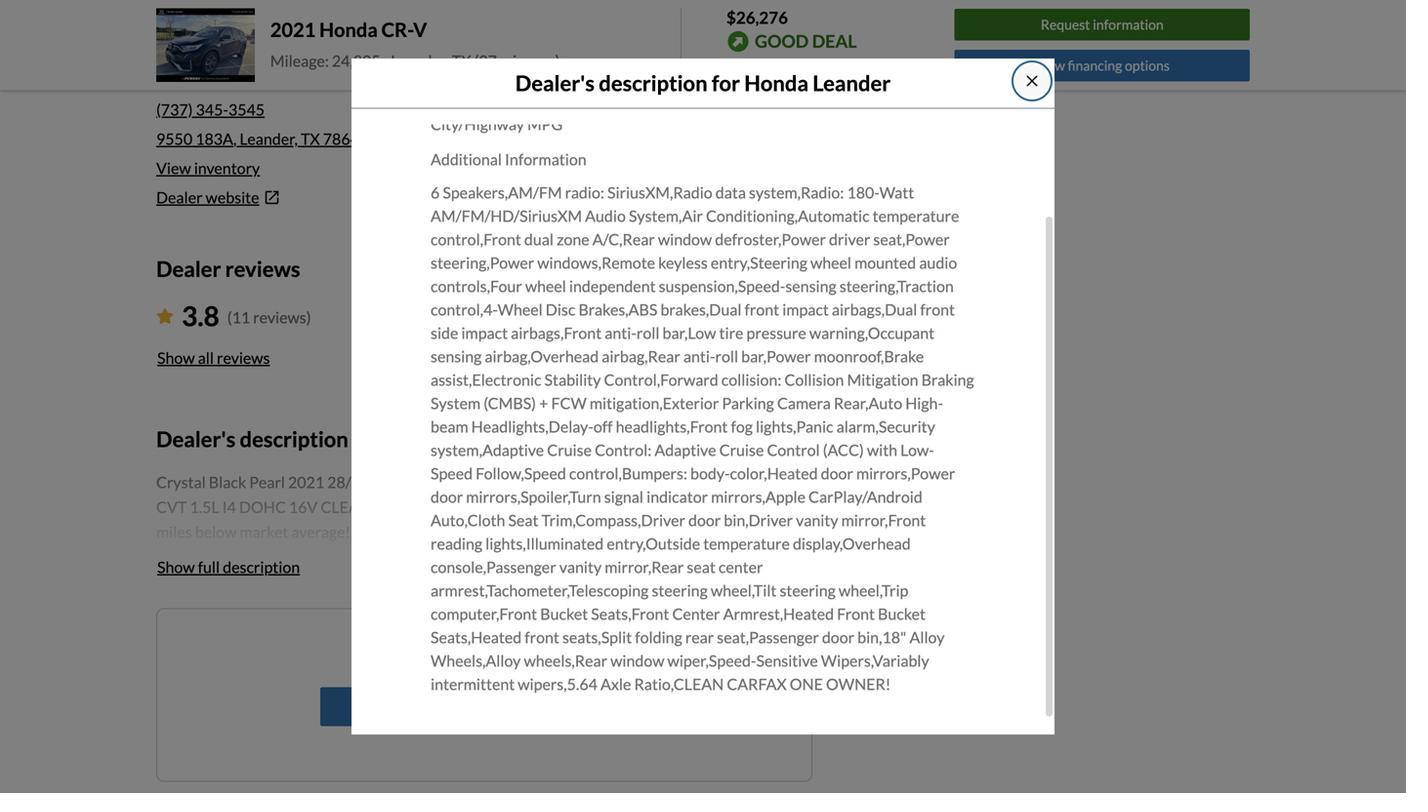 Task type: vqa. For each thing, say whether or not it's contained in the screenshot.
average! related to Crystal Black Pearl 2021 28/34 City/Highway MPG Honda CARFAX One-Owner. CR-V EX FWD CVT 1.5L I4 DOHC 16V CLEAN CARFAX ONE OWNER!.  Recent Arrival! Odometer is 9479 miles below market average! 28/34 City/Highway MPG Additional Information Show full description
yes



Task type: locate. For each thing, give the bounding box(es) containing it.
dohc
[[667, 68, 714, 87], [239, 498, 286, 517]]

owner!. inside crystal black pearl 2021 28/34 city/highway mpg honda carfax one-owner. cr-v ex fwd cvt 1.5l i4 dohc 16v clean carfax one owner!.  recent arrival! odometer is 9479 miles below market average! 28/34 city/highway mpg additional information show full description
[[473, 498, 541, 517]]

owner!. inside crystal black pearl 2021 28/34 city/highway mpg honda carfax one- owner. cr-v ex fwd cvt 1.5l i4 dohc 16v clean carfax one owner!. recent arrival! odometer is 9479 miles below market average! 28/34 city/highway mpg
[[901, 68, 969, 87]]

0 vertical spatial view
[[1035, 57, 1065, 74]]

16v inside crystal black pearl 2021 28/34 city/highway mpg honda carfax one-owner. cr-v ex fwd cvt 1.5l i4 dohc 16v clean carfax one owner!.  recent arrival! odometer is 9479 miles below market average! 28/34 city/highway mpg additional information show full description
[[289, 498, 318, 517]]

dealer's for dealer's description for honda leander
[[515, 70, 595, 96]]

owner!. for crystal black pearl 2021 28/34 city/highway mpg honda carfax one- owner. cr-v ex fwd cvt 1.5l i4 dohc 16v clean carfax one owner!. recent arrival! odometer is 9479 miles below market average! 28/34 city/highway mpg
[[901, 68, 969, 87]]

one right $xxx below market
[[865, 68, 898, 87]]

9550
[[156, 129, 192, 148]]

1 horizontal spatial dealer's
[[515, 70, 595, 96]]

miles up show full description button
[[156, 523, 192, 542]]

1 horizontal spatial one-
[[894, 44, 928, 63]]

1 vertical spatial average!
[[291, 523, 351, 542]]

1 horizontal spatial temperature
[[873, 206, 959, 225]]

1 steering from the left
[[652, 581, 708, 600]]

1 vertical spatial cvt
[[156, 498, 187, 517]]

recent for crystal black pearl 2021 28/34 city/highway mpg honda carfax one- owner. cr-v ex fwd cvt 1.5l i4 dohc 16v clean carfax one owner!. recent arrival! odometer is 9479 miles below market average! 28/34 city/highway mpg
[[431, 91, 479, 110]]

1 horizontal spatial 9479
[[739, 498, 775, 517]]

one down speed
[[437, 498, 470, 517]]

cvt right away)
[[584, 68, 615, 87]]

cvt up show full description button
[[156, 498, 187, 517]]

below up full
[[195, 523, 237, 542]]

0 horizontal spatial owner!.
[[473, 498, 541, 517]]

1 horizontal spatial steering
[[780, 581, 836, 600]]

dealer website
[[156, 188, 259, 207]]

dealer's down all
[[156, 427, 236, 452]]

owner.
[[431, 68, 481, 87], [654, 473, 704, 492]]

mpg down system,adaptive
[[469, 473, 504, 492]]

1 horizontal spatial information
[[505, 150, 587, 169]]

below down $xxx
[[703, 91, 745, 110]]

2021 inside crystal black pearl 2021 28/34 city/highway mpg honda carfax one-owner. cr-v ex fwd cvt 1.5l i4 dohc 16v clean carfax one owner!.  recent arrival! odometer is 9479 miles below market average! 28/34 city/highway mpg additional information show full description
[[288, 473, 324, 492]]

9479 inside crystal black pearl 2021 28/34 city/highway mpg honda carfax one-owner. cr-v ex fwd cvt 1.5l i4 dohc 16v clean carfax one owner!.  recent arrival! odometer is 9479 miles below market average! 28/34 city/highway mpg additional information show full description
[[739, 498, 775, 517]]

1 horizontal spatial arrival!
[[595, 498, 648, 517]]

fwd inside crystal black pearl 2021 28/34 city/highway mpg honda carfax one- owner. cr-v ex fwd cvt 1.5l i4 dohc 16v clean carfax one owner!. recent arrival! odometer is 9479 miles below market average! 28/34 city/highway mpg
[[545, 68, 581, 87]]

arrival! for crystal black pearl 2021 28/34 city/highway mpg honda carfax one- owner. cr-v ex fwd cvt 1.5l i4 dohc 16v clean carfax one owner!. recent arrival! odometer is 9479 miles below market average! 28/34 city/highway mpg
[[482, 91, 534, 110]]

additional inside dealer's description for honda leander dialog
[[431, 150, 502, 169]]

1 horizontal spatial average!
[[800, 91, 859, 110]]

fwd
[[545, 68, 581, 87], [768, 473, 805, 492]]

cruise down headlights,delay-
[[547, 441, 592, 460]]

dealer's inside dialog
[[515, 70, 595, 96]]

stability
[[544, 370, 601, 389]]

recent inside crystal black pearl 2021 28/34 city/highway mpg honda carfax one-owner. cr-v ex fwd cvt 1.5l i4 dohc 16v clean carfax one owner!.  recent arrival! odometer is 9479 miles below market average! 28/34 city/highway mpg additional information show full description
[[544, 498, 592, 517]]

cvt inside crystal black pearl 2021 28/34 city/highway mpg honda carfax one- owner. cr-v ex fwd cvt 1.5l i4 dohc 16v clean carfax one owner!. recent arrival! odometer is 9479 miles below market average! 28/34 city/highway mpg
[[584, 68, 615, 87]]

roll
[[637, 324, 660, 343], [715, 347, 738, 366]]

v inside crystal black pearl 2021 28/34 city/highway mpg honda carfax one- owner. cr-v ex fwd cvt 1.5l i4 dohc 16v clean carfax one owner!. recent arrival! odometer is 9479 miles below market average! 28/34 city/highway mpg
[[509, 68, 519, 87]]

0 vertical spatial miles
[[665, 91, 700, 110]]

0 horizontal spatial odometer
[[537, 91, 609, 110]]

one- inside crystal black pearl 2021 28/34 city/highway mpg honda carfax one-owner. cr-v ex fwd cvt 1.5l i4 dohc 16v clean carfax one owner!.  recent arrival! odometer is 9479 miles below market average! 28/34 city/highway mpg additional information show full description
[[619, 473, 654, 492]]

mileage:
[[270, 51, 329, 70]]

dealer inside dealer website link
[[156, 188, 203, 207]]

9479 inside crystal black pearl 2021 28/34 city/highway mpg honda carfax one- owner. cr-v ex fwd cvt 1.5l i4 dohc 16v clean carfax one owner!. recent arrival! odometer is 9479 miles below market average! 28/34 city/highway mpg
[[625, 91, 662, 110]]

1.5l
[[618, 68, 647, 87], [190, 498, 219, 517]]

market for crystal black pearl 2021 28/34 city/highway mpg honda carfax one-owner. cr-v ex fwd cvt 1.5l i4 dohc 16v clean carfax one owner!.  recent arrival! odometer is 9479 miles below market average! 28/34 city/highway mpg additional information show full description
[[240, 523, 288, 542]]

ex for crystal black pearl 2021 28/34 city/highway mpg honda carfax one- owner. cr-v ex fwd cvt 1.5l i4 dohc 16v clean carfax one owner!. recent arrival! odometer is 9479 miles below market average! 28/34 city/highway mpg
[[522, 68, 542, 87]]

view down 9550
[[156, 159, 191, 178]]

0 horizontal spatial additional
[[156, 548, 227, 567]]

0 vertical spatial dohc
[[667, 68, 714, 87]]

v for crystal black pearl 2021 28/34 city/highway mpg honda carfax one-owner. cr-v ex fwd cvt 1.5l i4 dohc 16v clean carfax one owner!.  recent arrival! odometer is 9479 miles below market average! 28/34 city/highway mpg additional information show full description
[[732, 473, 743, 492]]

show
[[157, 349, 195, 368], [157, 558, 195, 577]]

show all reviews
[[157, 349, 270, 368]]

pressure
[[747, 324, 806, 343]]

is
[[612, 91, 622, 110], [725, 498, 736, 517]]

is inside crystal black pearl 2021 28/34 city/highway mpg honda carfax one- owner. cr-v ex fwd cvt 1.5l i4 dohc 16v clean carfax one owner!. recent arrival! odometer is 9479 miles below market average! 28/34 city/highway mpg
[[612, 91, 622, 110]]

recent down "(27"
[[431, 91, 479, 110]]

0 horizontal spatial cvt
[[156, 498, 187, 517]]

seats,heated
[[431, 628, 522, 647]]

arrival! inside crystal black pearl 2021 28/34 city/highway mpg honda carfax one- owner. cr-v ex fwd cvt 1.5l i4 dohc 16v clean carfax one owner!. recent arrival! odometer is 9479 miles below market average! 28/34 city/highway mpg
[[482, 91, 534, 110]]

3.8 (11 reviews)
[[182, 300, 311, 332]]

(737)
[[156, 100, 193, 119]]

below
[[703, 91, 745, 110], [195, 523, 237, 542]]

1 vertical spatial recent
[[544, 498, 592, 517]]

rear
[[685, 628, 714, 647]]

cruise down "fog"
[[719, 441, 764, 460]]

show left full
[[157, 558, 195, 577]]

i4 inside crystal black pearl 2021 28/34 city/highway mpg honda carfax one- owner. cr-v ex fwd cvt 1.5l i4 dohc 16v clean carfax one owner!. recent arrival! odometer is 9479 miles below market average! 28/34 city/highway mpg
[[650, 68, 664, 87]]

1 vertical spatial dohc
[[239, 498, 286, 517]]

0 vertical spatial 1.5l
[[618, 68, 647, 87]]

is inside crystal black pearl 2021 28/34 city/highway mpg honda carfax one-owner. cr-v ex fwd cvt 1.5l i4 dohc 16v clean carfax one owner!.  recent arrival! odometer is 9479 miles below market average! 28/34 city/highway mpg additional information show full description
[[725, 498, 736, 517]]

deal
[[812, 30, 857, 52]]

recent
[[431, 91, 479, 110], [544, 498, 592, 517]]

arrival! inside crystal black pearl 2021 28/34 city/highway mpg honda carfax one-owner. cr-v ex fwd cvt 1.5l i4 dohc 16v clean carfax one owner!.  recent arrival! odometer is 9479 miles below market average! 28/34 city/highway mpg additional information show full description
[[595, 498, 648, 517]]

one inside crystal black pearl 2021 28/34 city/highway mpg honda carfax one- owner. cr-v ex fwd cvt 1.5l i4 dohc 16v clean carfax one owner!. recent arrival! odometer is 9479 miles below market average! 28/34 city/highway mpg
[[865, 68, 898, 87]]

owner. inside crystal black pearl 2021 28/34 city/highway mpg honda carfax one- owner. cr-v ex fwd cvt 1.5l i4 dohc 16v clean carfax one owner!. recent arrival! odometer is 9479 miles below market average! 28/34 city/highway mpg
[[431, 68, 481, 87]]

recent inside crystal black pearl 2021 28/34 city/highway mpg honda carfax one- owner. cr-v ex fwd cvt 1.5l i4 dohc 16v clean carfax one owner!. recent arrival! odometer is 9479 miles below market average! 28/34 city/highway mpg
[[431, 91, 479, 110]]

2021 honda cr-v mileage: 24,805 · leander, tx (27 mi away)
[[270, 18, 560, 70]]

control,forward
[[604, 370, 718, 389]]

leander
[[218, 63, 289, 86], [813, 70, 891, 96]]

0 vertical spatial is
[[612, 91, 622, 110]]

2021 inside crystal black pearl 2021 28/34 city/highway mpg honda carfax one- owner. cr-v ex fwd cvt 1.5l i4 dohc 16v clean carfax one owner!. recent arrival! odometer is 9479 miles below market average! 28/34 city/highway mpg
[[562, 44, 599, 63]]

1 horizontal spatial vanity
[[796, 511, 838, 530]]

mpg up "console,passenger"
[[495, 523, 531, 542]]

1 vertical spatial tx
[[301, 129, 320, 148]]

leander down deal
[[813, 70, 891, 96]]

arrival! down mi
[[482, 91, 534, 110]]

cr- inside crystal black pearl 2021 28/34 city/highway mpg honda carfax one-owner. cr-v ex fwd cvt 1.5l i4 dohc 16v clean carfax one owner!.  recent arrival! odometer is 9479 miles below market average! 28/34 city/highway mpg additional information show full description
[[707, 473, 732, 492]]

2 cruise from the left
[[719, 441, 764, 460]]

9479 for crystal black pearl 2021 28/34 city/highway mpg honda carfax one-owner. cr-v ex fwd cvt 1.5l i4 dohc 16v clean carfax one owner!.  recent arrival! odometer is 9479 miles below market average! 28/34 city/highway mpg additional information show full description
[[739, 498, 775, 517]]

pearl for crystal black pearl 2021 28/34 city/highway mpg honda carfax one- owner. cr-v ex fwd cvt 1.5l i4 dohc 16v clean carfax one owner!. recent arrival! odometer is 9479 miles below market average! 28/34 city/highway mpg
[[524, 44, 559, 63]]

v inside crystal black pearl 2021 28/34 city/highway mpg honda carfax one-owner. cr-v ex fwd cvt 1.5l i4 dohc 16v clean carfax one owner!.  recent arrival! odometer is 9479 miles below market average! 28/34 city/highway mpg additional information show full description
[[732, 473, 743, 492]]

0 vertical spatial dealer
[[156, 14, 221, 39]]

0 horizontal spatial i4
[[222, 498, 236, 517]]

is for crystal black pearl 2021 28/34 city/highway mpg honda carfax one- owner. cr-v ex fwd cvt 1.5l i4 dohc 16v clean carfax one owner!. recent arrival! odometer is 9479 miles below market average! 28/34 city/highway mpg
[[612, 91, 622, 110]]

dohc left $xxx
[[667, 68, 714, 87]]

dohc inside crystal black pearl 2021 28/34 city/highway mpg honda carfax one-owner. cr-v ex fwd cvt 1.5l i4 dohc 16v clean carfax one owner!.  recent arrival! odometer is 9479 miles below market average! 28/34 city/highway mpg additional information show full description
[[239, 498, 286, 517]]

0 horizontal spatial bucket
[[540, 605, 588, 624]]

i4 up show full description button
[[222, 498, 236, 517]]

cvt for crystal black pearl 2021 28/34 city/highway mpg honda carfax one- owner. cr-v ex fwd cvt 1.5l i4 dohc 16v clean carfax one owner!. recent arrival! odometer is 9479 miles below market average! 28/34 city/highway mpg
[[584, 68, 615, 87]]

ex inside crystal black pearl 2021 28/34 city/highway mpg honda carfax one- owner. cr-v ex fwd cvt 1.5l i4 dohc 16v clean carfax one owner!. recent arrival! odometer is 9479 miles below market average! 28/34 city/highway mpg
[[522, 68, 542, 87]]

1 horizontal spatial dohc
[[667, 68, 714, 87]]

cr- inside crystal black pearl 2021 28/34 city/highway mpg honda carfax one- owner. cr-v ex fwd cvt 1.5l i4 dohc 16v clean carfax one owner!. recent arrival! odometer is 9479 miles below market average! 28/34 city/highway mpg
[[484, 68, 509, 87]]

1.5l left for
[[618, 68, 647, 87]]

i4 inside crystal black pearl 2021 28/34 city/highway mpg honda carfax one-owner. cr-v ex fwd cvt 1.5l i4 dohc 16v clean carfax one owner!.  recent arrival! odometer is 9479 miles below market average! 28/34 city/highway mpg additional information show full description
[[222, 498, 236, 517]]

owner!. down follow,speed
[[473, 498, 541, 517]]

cr- left away)
[[484, 68, 509, 87]]

front up pressure at the right top of the page
[[745, 300, 779, 319]]

1 horizontal spatial cr-
[[484, 68, 509, 87]]

3 dealer from the top
[[156, 256, 221, 282]]

16v down dealer's description
[[289, 498, 318, 517]]

ratio,clean
[[634, 675, 724, 694]]

view down request at the top right of the page
[[1035, 57, 1065, 74]]

1.5l inside crystal black pearl 2021 28/34 city/highway mpg honda carfax one-owner. cr-v ex fwd cvt 1.5l i4 dohc 16v clean carfax one owner!.  recent arrival! odometer is 9479 miles below market average! 28/34 city/highway mpg additional information show full description
[[190, 498, 219, 517]]

front up wheels,rear
[[525, 628, 559, 647]]

tx left "(27"
[[452, 51, 471, 70]]

1.5l for crystal black pearl 2021 28/34 city/highway mpg honda carfax one-owner. cr-v ex fwd cvt 1.5l i4 dohc 16v clean carfax one owner!.  recent arrival! odometer is 9479 miles below market average! 28/34 city/highway mpg additional information show full description
[[190, 498, 219, 517]]

ex inside crystal black pearl 2021 28/34 city/highway mpg honda carfax one-owner. cr-v ex fwd cvt 1.5l i4 dohc 16v clean carfax one owner!.  recent arrival! odometer is 9479 miles below market average! 28/34 city/highway mpg additional information show full description
[[746, 473, 765, 492]]

sensing down side
[[431, 347, 482, 366]]

0 horizontal spatial impact
[[461, 324, 508, 343]]

0 vertical spatial cr-
[[381, 18, 413, 41]]

cvt inside crystal black pearl 2021 28/34 city/highway mpg honda carfax one-owner. cr-v ex fwd cvt 1.5l i4 dohc 16v clean carfax one owner!.  recent arrival! odometer is 9479 miles below market average! 28/34 city/highway mpg additional information show full description
[[156, 498, 187, 517]]

entry,outside
[[607, 534, 700, 553]]

sensing
[[785, 277, 837, 296], [431, 347, 482, 366]]

1 vertical spatial one-
[[619, 473, 654, 492]]

1 horizontal spatial 16v
[[717, 68, 746, 87]]

0 vertical spatial 16v
[[717, 68, 746, 87]]

dohc down dealer's description
[[239, 498, 286, 517]]

2 vertical spatial v
[[732, 473, 743, 492]]

leander inside dealer's description for honda leander dialog
[[813, 70, 891, 96]]

console,passenger
[[431, 558, 556, 577]]

one- for crystal black pearl 2021 28/34 city/highway mpg honda carfax one- owner. cr-v ex fwd cvt 1.5l i4 dohc 16v clean carfax one owner!. recent arrival! odometer is 9479 miles below market average! 28/34 city/highway mpg
[[894, 44, 928, 63]]

1 vertical spatial anti-
[[683, 347, 715, 366]]

odometer down away)
[[537, 91, 609, 110]]

1 horizontal spatial v
[[509, 68, 519, 87]]

mitigation
[[847, 370, 918, 389]]

door
[[821, 464, 853, 483], [431, 488, 463, 507], [688, 511, 721, 530], [822, 628, 854, 647]]

bucket
[[540, 605, 588, 624], [878, 605, 926, 624]]

1 horizontal spatial 1.5l
[[618, 68, 647, 87]]

description
[[599, 70, 708, 96], [240, 427, 348, 452], [223, 558, 300, 577]]

0 vertical spatial below
[[703, 91, 745, 110]]

wheel down driver
[[810, 253, 852, 272]]

door down front
[[822, 628, 854, 647]]

black inside crystal black pearl 2021 28/34 city/highway mpg honda carfax one- owner. cr-v ex fwd cvt 1.5l i4 dohc 16v clean carfax one owner!. recent arrival! odometer is 9479 miles below market average! 28/34 city/highway mpg
[[483, 44, 521, 63]]

airbags,front
[[511, 324, 602, 343]]

1 vertical spatial dealer
[[156, 188, 203, 207]]

fwd right mi
[[545, 68, 581, 87]]

dohc inside crystal black pearl 2021 28/34 city/highway mpg honda carfax one- owner. cr-v ex fwd cvt 1.5l i4 dohc 16v clean carfax one owner!. recent arrival! odometer is 9479 miles below market average! 28/34 city/highway mpg
[[667, 68, 714, 87]]

0 vertical spatial arrival!
[[482, 91, 534, 110]]

1 horizontal spatial i4
[[650, 68, 664, 87]]

temperature up the center
[[703, 534, 790, 553]]

mpg
[[743, 44, 779, 63], [527, 115, 563, 134], [469, 473, 504, 492], [495, 523, 531, 542]]

crystal inside crystal black pearl 2021 28/34 city/highway mpg honda carfax one- owner. cr-v ex fwd cvt 1.5l i4 dohc 16v clean carfax one owner!. recent arrival! odometer is 9479 miles below market average! 28/34 city/highway mpg
[[431, 44, 480, 63]]

impact
[[782, 300, 829, 319], [461, 324, 508, 343]]

1 horizontal spatial below
[[703, 91, 745, 110]]

tire
[[719, 324, 744, 343]]

crystal inside crystal black pearl 2021 28/34 city/highway mpg honda carfax one-owner. cr-v ex fwd cvt 1.5l i4 dohc 16v clean carfax one owner!.  recent arrival! odometer is 9479 miles below market average! 28/34 city/highway mpg additional information show full description
[[156, 473, 206, 492]]

one- right deal
[[894, 44, 928, 63]]

carfax
[[831, 44, 891, 63], [802, 68, 862, 87], [556, 473, 616, 492], [374, 498, 434, 517], [727, 675, 787, 694]]

temperature
[[873, 206, 959, 225], [703, 534, 790, 553]]

adaptive
[[655, 441, 716, 460]]

2 bucket from the left
[[878, 605, 926, 624]]

bucket down armrest,tachometer,telescoping
[[540, 605, 588, 624]]

reviews right all
[[217, 349, 270, 368]]

one- down control:
[[619, 473, 654, 492]]

1 vertical spatial 16v
[[289, 498, 318, 517]]

one
[[865, 68, 898, 87], [437, 498, 470, 517], [790, 675, 823, 694]]

center
[[672, 605, 720, 624]]

1 horizontal spatial cvt
[[584, 68, 615, 87]]

door down speed
[[431, 488, 463, 507]]

0 vertical spatial i4
[[650, 68, 664, 87]]

1 vertical spatial description
[[240, 427, 348, 452]]

owner!. left the close modal dealer's description for honda leander image
[[901, 68, 969, 87]]

black
[[483, 44, 521, 63], [209, 473, 246, 492]]

star image
[[156, 309, 174, 324]]

9479 down color,heated
[[739, 498, 775, 517]]

1 vertical spatial 9479
[[739, 498, 775, 517]]

arrival! down "control,bumpers:"
[[595, 498, 648, 517]]

wheel,trip
[[839, 581, 908, 600]]

keyless
[[658, 253, 708, 272]]

1 vertical spatial leander,
[[240, 129, 298, 148]]

2 horizontal spatial one
[[865, 68, 898, 87]]

armrest,heated
[[723, 605, 834, 624]]

miles inside crystal black pearl 2021 28/34 city/highway mpg honda carfax one-owner. cr-v ex fwd cvt 1.5l i4 dohc 16v clean carfax one owner!.  recent arrival! odometer is 9479 miles below market average! 28/34 city/highway mpg additional information show full description
[[156, 523, 192, 542]]

this
[[558, 643, 584, 662]]

(27
[[474, 51, 497, 70]]

city/highway up the auto,cloth
[[372, 473, 466, 492]]

average! inside crystal black pearl 2021 28/34 city/highway mpg honda carfax one-owner. cr-v ex fwd cvt 1.5l i4 dohc 16v clean carfax one owner!.  recent arrival! odometer is 9479 miles below market average! 28/34 city/highway mpg additional information show full description
[[291, 523, 351, 542]]

airbag,overhead
[[485, 347, 599, 366]]

temperature up the seat,power
[[873, 206, 959, 225]]

i4 left for
[[650, 68, 664, 87]]

0 horizontal spatial dohc
[[239, 498, 286, 517]]

0 horizontal spatial ex
[[522, 68, 542, 87]]

fwd inside crystal black pearl 2021 28/34 city/highway mpg honda carfax one-owner. cr-v ex fwd cvt 1.5l i4 dohc 16v clean carfax one owner!.  recent arrival! odometer is 9479 miles below market average! 28/34 city/highway mpg additional information show full description
[[768, 473, 805, 492]]

view inside button
[[1035, 57, 1065, 74]]

$xxx
[[726, 59, 766, 78]]

honda
[[319, 18, 378, 41], [782, 44, 828, 63], [156, 63, 215, 86], [744, 70, 808, 96], [508, 473, 553, 492]]

cr- down "adaptive"
[[707, 473, 732, 492]]

pearl right mi
[[524, 44, 559, 63]]

clean inside crystal black pearl 2021 28/34 city/highway mpg honda carfax one-owner. cr-v ex fwd cvt 1.5l i4 dohc 16v clean carfax one owner!.  recent arrival! odometer is 9479 miles below market average! 28/34 city/highway mpg additional information show full description
[[321, 498, 371, 517]]

1 vertical spatial below
[[195, 523, 237, 542]]

2021 right away)
[[562, 44, 599, 63]]

window down the folding
[[610, 652, 664, 671]]

odometer for crystal black pearl 2021 28/34 city/highway mpg honda carfax one-owner. cr-v ex fwd cvt 1.5l i4 dohc 16v clean carfax one owner!.  recent arrival! odometer is 9479 miles below market average! 28/34 city/highway mpg additional information show full description
[[651, 498, 722, 517]]

entry,steering
[[711, 253, 807, 272]]

below inside crystal black pearl 2021 28/34 city/highway mpg honda carfax one-owner. cr-v ex fwd cvt 1.5l i4 dohc 16v clean carfax one owner!.  recent arrival! odometer is 9479 miles below market average! 28/34 city/highway mpg additional information show full description
[[195, 523, 237, 542]]

miles left for
[[665, 91, 700, 110]]

1 vertical spatial roll
[[715, 347, 738, 366]]

average! inside crystal black pearl 2021 28/34 city/highway mpg honda carfax one- owner. cr-v ex fwd cvt 1.5l i4 dohc 16v clean carfax one owner!. recent arrival! odometer is 9479 miles below market average! 28/34 city/highway mpg
[[800, 91, 859, 110]]

odometer inside crystal black pearl 2021 28/34 city/highway mpg honda carfax one-owner. cr-v ex fwd cvt 1.5l i4 dohc 16v clean carfax one owner!.  recent arrival! odometer is 9479 miles below market average! 28/34 city/highway mpg additional information show full description
[[651, 498, 722, 517]]

1 horizontal spatial odometer
[[651, 498, 722, 517]]

information
[[1093, 16, 1164, 33]]

zone
[[557, 230, 589, 249]]

carfax up the trim,compass,driver
[[556, 473, 616, 492]]

one inside the 6 speakers,am/fm radio: siriusxm,radio data system,radio: 180-watt am/fm/hd/siriusxm audio system,air conditioning,automatic temperature control,front dual zone a/c,rear window defroster,power driver seat,power steering,power windows,remote keyless entry,steering wheel mounted audio controls,four wheel independent suspension,speed-sensing steering,traction control,4-wheel disc brakes,abs brakes,dual front impact airbags,dual front side impact airbags,front anti-roll bar,low tire pressure warning,occupant sensing airbag,overhead airbag,rear anti-roll bar,power moonroof,brake assist,electronic stability control,forward collision: collision mitigation braking system (cmbs) + fcw mitigation,exterior parking camera rear,auto high- beam headlights,delay-off headlights,front fog lights,panic alarm,security system,adaptive cruise control: adaptive cruise control (acc) with low- speed follow,speed control,bumpers: body-color,heated door mirrors,power door mirrors,spoiler,turn signal indicator mirrors,apple carplay/android auto,cloth seat trim,compass,driver door bin,driver vanity mirror,front reading lights,illuminated entry,outside temperature display,overhead console,passenger vanity mirror,rear seat center armrest,tachometer,telescoping steering wheel,tilt steering wheel,trip computer,front bucket seats,front center armrest,heated front bucket seats,heated front seats,split folding rear seat,passenger door bin,18" alloy wheels,alloy wheels,rear window wiper,speed-sensitive wipers,variably intermittent wipers,5.64 axle ratio,clean carfax one owner!
[[790, 675, 823, 694]]

9479 left for
[[625, 91, 662, 110]]

steering up the armrest,heated
[[780, 581, 836, 600]]

one-
[[894, 44, 928, 63], [619, 473, 654, 492]]

anti- down bar,low
[[683, 347, 715, 366]]

1 horizontal spatial one
[[790, 675, 823, 694]]

0 vertical spatial ex
[[522, 68, 542, 87]]

honda leander
[[156, 63, 289, 86]]

owner. inside crystal black pearl 2021 28/34 city/highway mpg honda carfax one-owner. cr-v ex fwd cvt 1.5l i4 dohc 16v clean carfax one owner!.  recent arrival! odometer is 9479 miles below market average! 28/34 city/highway mpg additional information show full description
[[654, 473, 704, 492]]

1 vertical spatial crystal
[[156, 473, 206, 492]]

leander,
[[391, 51, 449, 70], [240, 129, 298, 148]]

2 horizontal spatial v
[[732, 473, 743, 492]]

2 dealer from the top
[[156, 188, 203, 207]]

1 horizontal spatial is
[[725, 498, 736, 517]]

dealer down view inventory
[[156, 188, 203, 207]]

view for view inventory
[[156, 159, 191, 178]]

1 horizontal spatial black
[[483, 44, 521, 63]]

0 horizontal spatial cr-
[[381, 18, 413, 41]]

one inside crystal black pearl 2021 28/34 city/highway mpg honda carfax one-owner. cr-v ex fwd cvt 1.5l i4 dohc 16v clean carfax one owner!.  recent arrival! odometer is 9479 miles below market average! 28/34 city/highway mpg additional information show full description
[[437, 498, 470, 517]]

market down deal
[[815, 59, 863, 78]]

carfax down speed
[[374, 498, 434, 517]]

leander, right · at the left
[[391, 51, 449, 70]]

miles
[[665, 91, 700, 110], [156, 523, 192, 542]]

information right full
[[230, 548, 312, 567]]

0 vertical spatial show
[[157, 349, 195, 368]]

anti- down brakes,abs
[[605, 324, 637, 343]]

cvt for crystal black pearl 2021 28/34 city/highway mpg honda carfax one-owner. cr-v ex fwd cvt 1.5l i4 dohc 16v clean carfax one owner!.  recent arrival! odometer is 9479 miles below market average! 28/34 city/highway mpg additional information show full description
[[156, 498, 187, 517]]

impact down control,4-
[[461, 324, 508, 343]]

vanity up display,overhead
[[796, 511, 838, 530]]

owner. down "adaptive"
[[654, 473, 704, 492]]

city/highway
[[647, 44, 740, 63], [431, 115, 524, 134], [372, 473, 466, 492], [399, 523, 492, 542]]

impact up pressure at the right top of the page
[[782, 300, 829, 319]]

new
[[445, 643, 475, 662]]

leander up 3545
[[218, 63, 289, 86]]

2 show from the top
[[157, 558, 195, 577]]

fwd for crystal black pearl 2021 28/34 city/highway mpg honda carfax one-owner. cr-v ex fwd cvt 1.5l i4 dohc 16v clean carfax one owner!.  recent arrival! odometer is 9479 miles below market average! 28/34 city/highway mpg additional information show full description
[[768, 473, 805, 492]]

1 vertical spatial owner.
[[654, 473, 704, 492]]

0 horizontal spatial below
[[195, 523, 237, 542]]

defroster,power
[[715, 230, 826, 249]]

steering up the center
[[652, 581, 708, 600]]

1 horizontal spatial pearl
[[524, 44, 559, 63]]

odometer inside crystal black pearl 2021 28/34 city/highway mpg honda carfax one- owner. cr-v ex fwd cvt 1.5l i4 dohc 16v clean carfax one owner!. recent arrival! odometer is 9479 miles below market average! 28/34 city/highway mpg
[[537, 91, 609, 110]]

recent up lights,illuminated
[[544, 498, 592, 517]]

crystal left mi
[[431, 44, 480, 63]]

pearl for crystal black pearl 2021 28/34 city/highway mpg honda carfax one-owner. cr-v ex fwd cvt 1.5l i4 dohc 16v clean carfax one owner!.  recent arrival! odometer is 9479 miles below market average! 28/34 city/highway mpg additional information show full description
[[249, 473, 285, 492]]

0 horizontal spatial average!
[[291, 523, 351, 542]]

2021 up the mileage:
[[270, 18, 316, 41]]

city/highway down speed
[[399, 523, 492, 542]]

leander, right ,
[[240, 129, 298, 148]]

radio:
[[565, 183, 604, 202]]

2 vertical spatial one
[[790, 675, 823, 694]]

driver
[[829, 230, 870, 249]]

dealer up honda leander
[[156, 14, 221, 39]]

0 vertical spatial owner.
[[431, 68, 481, 87]]

one- for crystal black pearl 2021 28/34 city/highway mpg honda carfax one-owner. cr-v ex fwd cvt 1.5l i4 dohc 16v clean carfax one owner!.  recent arrival! odometer is 9479 miles below market average! 28/34 city/highway mpg additional information show full description
[[619, 473, 654, 492]]

1 show from the top
[[157, 349, 195, 368]]

tx inside 2021 honda cr-v mileage: 24,805 · leander, tx (27 mi away)
[[452, 51, 471, 70]]

view for view financing options
[[1035, 57, 1065, 74]]

clean inside crystal black pearl 2021 28/34 city/highway mpg honda carfax one- owner. cr-v ex fwd cvt 1.5l i4 dohc 16v clean carfax one owner!. recent arrival! odometer is 9479 miles below market average! 28/34 city/highway mpg
[[749, 68, 799, 87]]

audio
[[585, 206, 626, 225]]

16v inside crystal black pearl 2021 28/34 city/highway mpg honda carfax one- owner. cr-v ex fwd cvt 1.5l i4 dohc 16v clean carfax one owner!. recent arrival! odometer is 9479 miles below market average! 28/34 city/highway mpg
[[717, 68, 746, 87]]

1 horizontal spatial recent
[[544, 498, 592, 517]]

vanity down lights,illuminated
[[559, 558, 602, 577]]

pearl inside crystal black pearl 2021 28/34 city/highway mpg honda carfax one-owner. cr-v ex fwd cvt 1.5l i4 dohc 16v clean carfax one owner!.  recent arrival! odometer is 9479 miles below market average! 28/34 city/highway mpg additional information show full description
[[249, 473, 285, 492]]

pearl down dealer's description
[[249, 473, 285, 492]]

miles for crystal black pearl 2021 28/34 city/highway mpg honda carfax one- owner. cr-v ex fwd cvt 1.5l i4 dohc 16v clean carfax one owner!. recent arrival! odometer is 9479 miles below market average! 28/34 city/highway mpg
[[665, 91, 700, 110]]

3545
[[228, 100, 265, 119]]

reviews up 3.8 (11 reviews)
[[225, 256, 300, 282]]

1.5l inside crystal black pearl 2021 28/34 city/highway mpg honda carfax one- owner. cr-v ex fwd cvt 1.5l i4 dohc 16v clean carfax one owner!. recent arrival! odometer is 9479 miles below market average! 28/34 city/highway mpg
[[618, 68, 647, 87]]

+
[[539, 394, 548, 413]]

black for crystal black pearl 2021 28/34 city/highway mpg honda carfax one-owner. cr-v ex fwd cvt 1.5l i4 dohc 16v clean carfax one owner!.  recent arrival! odometer is 9479 miles below market average! 28/34 city/highway mpg additional information show full description
[[209, 473, 246, 492]]

roll up the airbag,rear
[[637, 324, 660, 343]]

0 horizontal spatial leander
[[218, 63, 289, 86]]

·
[[384, 51, 388, 70]]

1 bucket from the left
[[540, 605, 588, 624]]

1 dealer from the top
[[156, 14, 221, 39]]

odometer down body-
[[651, 498, 722, 517]]

1 vertical spatial one
[[437, 498, 470, 517]]

dohc for crystal black pearl 2021 28/34 city/highway mpg honda carfax one-owner. cr-v ex fwd cvt 1.5l i4 dohc 16v clean carfax one owner!.  recent arrival! odometer is 9479 miles below market average! 28/34 city/highway mpg additional information show full description
[[239, 498, 286, 517]]

1.5l up full
[[190, 498, 219, 517]]

black for crystal black pearl 2021 28/34 city/highway mpg honda carfax one- owner. cr-v ex fwd cvt 1.5l i4 dohc 16v clean carfax one owner!. recent arrival! odometer is 9479 miles below market average! 28/34 city/highway mpg
[[483, 44, 521, 63]]

16v left 'below'
[[717, 68, 746, 87]]

1 horizontal spatial additional
[[431, 150, 502, 169]]

0 vertical spatial crystal
[[431, 44, 480, 63]]

owner. left mi
[[431, 68, 481, 87]]

market inside crystal black pearl 2021 28/34 city/highway mpg honda carfax one- owner. cr-v ex fwd cvt 1.5l i4 dohc 16v clean carfax one owner!. recent arrival! odometer is 9479 miles below market average! 28/34 city/highway mpg
[[748, 91, 797, 110]]

honda leander link
[[156, 63, 289, 86]]

1 horizontal spatial leander,
[[391, 51, 449, 70]]

16v for crystal black pearl 2021 28/34 city/highway mpg honda carfax one- owner. cr-v ex fwd cvt 1.5l i4 dohc 16v clean carfax one owner!. recent arrival! odometer is 9479 miles below market average! 28/34 city/highway mpg
[[717, 68, 746, 87]]

2 vertical spatial dealer
[[156, 256, 221, 282]]

below inside crystal black pearl 2021 28/34 city/highway mpg honda carfax one- owner. cr-v ex fwd cvt 1.5l i4 dohc 16v clean carfax one owner!. recent arrival! odometer is 9479 miles below market average! 28/34 city/highway mpg
[[703, 91, 745, 110]]

1 horizontal spatial bucket
[[878, 605, 926, 624]]

owner!. for crystal black pearl 2021 28/34 city/highway mpg honda carfax one-owner. cr-v ex fwd cvt 1.5l i4 dohc 16v clean carfax one owner!.  recent arrival! odometer is 9479 miles below market average! 28/34 city/highway mpg additional information show full description
[[473, 498, 541, 517]]

miles inside crystal black pearl 2021 28/34 city/highway mpg honda carfax one- owner. cr-v ex fwd cvt 1.5l i4 dohc 16v clean carfax one owner!. recent arrival! odometer is 9479 miles below market average! 28/34 city/highway mpg
[[665, 91, 700, 110]]

0 horizontal spatial clean
[[321, 498, 371, 517]]

1 vertical spatial sensing
[[431, 347, 482, 366]]

one- inside crystal black pearl 2021 28/34 city/highway mpg honda carfax one- owner. cr-v ex fwd cvt 1.5l i4 dohc 16v clean carfax one owner!. recent arrival! odometer is 9479 miles below market average! 28/34 city/highway mpg
[[894, 44, 928, 63]]

0 horizontal spatial leander,
[[240, 129, 298, 148]]

lights,illuminated
[[485, 534, 604, 553]]

1 vertical spatial additional
[[156, 548, 227, 567]]

black inside crystal black pearl 2021 28/34 city/highway mpg honda carfax one-owner. cr-v ex fwd cvt 1.5l i4 dohc 16v clean carfax one owner!.  recent arrival! odometer is 9479 miles below market average! 28/34 city/highway mpg additional information show full description
[[209, 473, 246, 492]]

carfax inside the 6 speakers,am/fm radio: siriusxm,radio data system,radio: 180-watt am/fm/hd/siriusxm audio system,air conditioning,automatic temperature control,front dual zone a/c,rear window defroster,power driver seat,power steering,power windows,remote keyless entry,steering wheel mounted audio controls,four wheel independent suspension,speed-sensing steering,traction control,4-wheel disc brakes,abs brakes,dual front impact airbags,dual front side impact airbags,front anti-roll bar,low tire pressure warning,occupant sensing airbag,overhead airbag,rear anti-roll bar,power moonroof,brake assist,electronic stability control,forward collision: collision mitigation braking system (cmbs) + fcw mitigation,exterior parking camera rear,auto high- beam headlights,delay-off headlights,front fog lights,panic alarm,security system,adaptive cruise control: adaptive cruise control (acc) with low- speed follow,speed control,bumpers: body-color,heated door mirrors,power door mirrors,spoiler,turn signal indicator mirrors,apple carplay/android auto,cloth seat trim,compass,driver door bin,driver vanity mirror,front reading lights,illuminated entry,outside temperature display,overhead console,passenger vanity mirror,rear seat center armrest,tachometer,telescoping steering wheel,tilt steering wheel,trip computer,front bucket seats,front center armrest,heated front bucket seats,heated front seats,split folding rear seat,passenger door bin,18" alloy wheels,alloy wheels,rear window wiper,speed-sensitive wipers,variably intermittent wipers,5.64 axle ratio,clean carfax one owner!
[[727, 675, 787, 694]]

ex right mi
[[522, 68, 542, 87]]

183a
[[195, 129, 233, 148]]

wheel
[[810, 253, 852, 272], [525, 277, 566, 296]]

window up keyless
[[658, 230, 712, 249]]

airbags,dual
[[832, 300, 917, 319]]

tx left 78641
[[301, 129, 320, 148]]

ex up bin,driver
[[746, 473, 765, 492]]

city/highway up dealer's description for honda leander
[[647, 44, 740, 63]]

show left all
[[157, 349, 195, 368]]

0 horizontal spatial 16v
[[289, 498, 318, 517]]

pearl inside crystal black pearl 2021 28/34 city/highway mpg honda carfax one- owner. cr-v ex fwd cvt 1.5l i4 dohc 16v clean carfax one owner!. recent arrival! odometer is 9479 miles below market average! 28/34 city/highway mpg
[[524, 44, 559, 63]]

78641
[[323, 129, 368, 148]]

pearl
[[524, 44, 559, 63], [249, 473, 285, 492]]

market inside crystal black pearl 2021 28/34 city/highway mpg honda carfax one-owner. cr-v ex fwd cvt 1.5l i4 dohc 16v clean carfax one owner!.  recent arrival! odometer is 9479 miles below market average! 28/34 city/highway mpg additional information show full description
[[240, 523, 288, 542]]

0 vertical spatial v
[[413, 18, 427, 41]]

fwd for crystal black pearl 2021 28/34 city/highway mpg honda carfax one- owner. cr-v ex fwd cvt 1.5l i4 dohc 16v clean carfax one owner!. recent arrival! odometer is 9479 miles below market average! 28/34 city/highway mpg
[[545, 68, 581, 87]]

owner. for crystal black pearl 2021 28/34 city/highway mpg honda carfax one-owner. cr-v ex fwd cvt 1.5l i4 dohc 16v clean carfax one owner!.  recent arrival! odometer is 9479 miles below market average! 28/34 city/highway mpg additional information show full description
[[654, 473, 704, 492]]

is for crystal black pearl 2021 28/34 city/highway mpg honda carfax one-owner. cr-v ex fwd cvt 1.5l i4 dohc 16v clean carfax one owner!.  recent arrival! odometer is 9479 miles below market average! 28/34 city/highway mpg additional information show full description
[[725, 498, 736, 517]]

suspension,speed-
[[659, 277, 785, 296]]

16v
[[717, 68, 746, 87], [289, 498, 318, 517]]

roll down "tire"
[[715, 347, 738, 366]]

leander, inside 2021 honda cr-v mileage: 24,805 · leander, tx (27 mi away)
[[391, 51, 449, 70]]

2021 for crystal black pearl 2021 28/34 city/highway mpg honda carfax one- owner. cr-v ex fwd cvt 1.5l i4 dohc 16v clean carfax one owner!. recent arrival! odometer is 9479 miles below market average! 28/34 city/highway mpg
[[562, 44, 599, 63]]

side
[[431, 324, 458, 343]]

0 vertical spatial pearl
[[524, 44, 559, 63]]

auto,cloth
[[431, 511, 505, 530]]

door down (acc)
[[821, 464, 853, 483]]

,
[[233, 129, 237, 148]]

6 speakers,am/fm radio: siriusxm,radio data system,radio: 180-watt am/fm/hd/siriusxm audio system,air conditioning,automatic temperature control,front dual zone a/c,rear window defroster,power driver seat,power steering,power windows,remote keyless entry,steering wheel mounted audio controls,four wheel independent suspension,speed-sensing steering,traction control,4-wheel disc brakes,abs brakes,dual front impact airbags,dual front side impact airbags,front anti-roll bar,low tire pressure warning,occupant sensing airbag,overhead airbag,rear anti-roll bar,power moonroof,brake assist,electronic stability control,forward collision: collision mitigation braking system (cmbs) + fcw mitigation,exterior parking camera rear,auto high- beam headlights,delay-off headlights,front fog lights,panic alarm,security system,adaptive cruise control: adaptive cruise control (acc) with low- speed follow,speed control,bumpers: body-color,heated door mirrors,power door mirrors,spoiler,turn signal indicator mirrors,apple carplay/android auto,cloth seat trim,compass,driver door bin,driver vanity mirror,front reading lights,illuminated entry,outside temperature display,overhead console,passenger vanity mirror,rear seat center armrest,tachometer,telescoping steering wheel,tilt steering wheel,trip computer,front bucket seats,front center armrest,heated front bucket seats,heated front seats,split folding rear seat,passenger door bin,18" alloy wheels,alloy wheels,rear window wiper,speed-sensitive wipers,variably intermittent wipers,5.64 axle ratio,clean carfax one owner!
[[431, 183, 974, 694]]

show inside button
[[157, 349, 195, 368]]

market down 'below'
[[748, 91, 797, 110]]

1 vertical spatial i4
[[222, 498, 236, 517]]

0 horizontal spatial information
[[230, 548, 312, 567]]

sensing down the entry,steering at the top right of page
[[785, 277, 837, 296]]

(acc)
[[823, 441, 864, 460]]

wheel up the disc
[[525, 277, 566, 296]]

carfax down deal
[[802, 68, 862, 87]]

bucket up bin,18"
[[878, 605, 926, 624]]

description for dealer's description for honda leander
[[599, 70, 708, 96]]

reviews inside show all reviews button
[[217, 349, 270, 368]]

description inside dialog
[[599, 70, 708, 96]]

2021 down dealer's description
[[288, 473, 324, 492]]

market up show full description button
[[240, 523, 288, 542]]

1 vertical spatial show
[[157, 558, 195, 577]]

1 horizontal spatial miles
[[665, 91, 700, 110]]

1 vertical spatial market
[[748, 91, 797, 110]]



Task type: describe. For each thing, give the bounding box(es) containing it.
below for crystal black pearl 2021 28/34 city/highway mpg honda carfax one-owner. cr-v ex fwd cvt 1.5l i4 dohc 16v clean carfax one owner!.  recent arrival! odometer is 9479 miles below market average! 28/34 city/highway mpg additional information show full description
[[195, 523, 237, 542]]

arrival! for crystal black pearl 2021 28/34 city/highway mpg honda carfax one-owner. cr-v ex fwd cvt 1.5l i4 dohc 16v clean carfax one owner!.  recent arrival! odometer is 9479 miles below market average! 28/34 city/highway mpg additional information show full description
[[595, 498, 648, 517]]

i4 for crystal black pearl 2021 28/34 city/highway mpg honda carfax one-owner. cr-v ex fwd cvt 1.5l i4 dohc 16v clean carfax one owner!.  recent arrival! odometer is 9479 miles below market average! 28/34 city/highway mpg additional information show full description
[[222, 498, 236, 517]]

mirrors,spoiler,turn
[[466, 488, 601, 507]]

parking
[[722, 394, 774, 413]]

1 cruise from the left
[[547, 441, 592, 460]]

wheels,rear
[[524, 652, 607, 671]]

mirror,rear
[[605, 558, 684, 577]]

good
[[755, 30, 809, 52]]

low-
[[900, 441, 934, 460]]

additional information
[[431, 150, 587, 169]]

view inventory
[[156, 159, 260, 178]]

1 vertical spatial wheel
[[525, 277, 566, 296]]

audio
[[919, 253, 957, 272]]

9550 183a , leander, tx 78641
[[156, 129, 368, 148]]

1 vertical spatial window
[[610, 652, 664, 671]]

mirrors,power
[[856, 464, 955, 483]]

seat
[[687, 558, 716, 577]]

0 horizontal spatial front
[[525, 628, 559, 647]]

siriusxm,radio
[[607, 183, 713, 202]]

6
[[431, 183, 440, 202]]

honda inside 2021 honda cr-v mileage: 24,805 · leander, tx (27 mi away)
[[319, 18, 378, 41]]

(cmbs)
[[484, 394, 536, 413]]

for
[[712, 70, 740, 96]]

description for dealer's description
[[240, 427, 348, 452]]

show all reviews button
[[156, 337, 271, 380]]

average! for crystal black pearl 2021 28/34 city/highway mpg honda carfax one- owner. cr-v ex fwd cvt 1.5l i4 dohc 16v clean carfax one owner!. recent arrival! odometer is 9479 miles below market average! 28/34 city/highway mpg
[[800, 91, 859, 110]]

full
[[198, 558, 220, 577]]

crystal for crystal black pearl 2021 28/34 city/highway mpg honda carfax one- owner. cr-v ex fwd cvt 1.5l i4 dohc 16v clean carfax one owner!. recent arrival! odometer is 9479 miles below market average! 28/34 city/highway mpg
[[431, 44, 480, 63]]

door down indicator at the bottom of the page
[[688, 511, 721, 530]]

0 horizontal spatial sensing
[[431, 347, 482, 366]]

crystal black pearl 2021 28/34 city/highway mpg honda carfax one-owner. cr-v ex fwd cvt 1.5l i4 dohc 16v clean carfax one owner!.  recent arrival! odometer is 9479 miles below market average! 28/34 city/highway mpg additional information show full description
[[156, 473, 805, 577]]

sensitive
[[756, 652, 818, 671]]

collision
[[784, 370, 844, 389]]

off
[[594, 417, 613, 436]]

0 horizontal spatial anti-
[[605, 324, 637, 343]]

mpg down $26,276 on the top of page
[[743, 44, 779, 63]]

headlights,front
[[616, 417, 728, 436]]

control,front
[[431, 230, 521, 249]]

description inside crystal black pearl 2021 28/34 city/highway mpg honda carfax one-owner. cr-v ex fwd cvt 1.5l i4 dohc 16v clean carfax one owner!.  recent arrival! odometer is 9479 miles below market average! 28/34 city/highway mpg additional information show full description
[[223, 558, 300, 577]]

1.5l for crystal black pearl 2021 28/34 city/highway mpg honda carfax one- owner. cr-v ex fwd cvt 1.5l i4 dohc 16v clean carfax one owner!. recent arrival! odometer is 9479 miles below market average! 28/34 city/highway mpg
[[618, 68, 647, 87]]

one for crystal black pearl 2021 28/34 city/highway mpg honda carfax one- owner. cr-v ex fwd cvt 1.5l i4 dohc 16v clean carfax one owner!. recent arrival! odometer is 9479 miles below market average! 28/34 city/highway mpg
[[865, 68, 898, 87]]

trim,compass,driver
[[541, 511, 685, 530]]

(737) 345-3545
[[156, 100, 265, 119]]

control,bumpers:
[[569, 464, 687, 483]]

city/highway up the additional information
[[431, 115, 524, 134]]

request information
[[1041, 16, 1164, 33]]

follow,speed
[[476, 464, 566, 483]]

average! for crystal black pearl 2021 28/34 city/highway mpg honda carfax one-owner. cr-v ex fwd cvt 1.5l i4 dohc 16v clean carfax one owner!.  recent arrival! odometer is 9479 miles below market average! 28/34 city/highway mpg additional information show full description
[[291, 523, 351, 542]]

0 vertical spatial temperature
[[873, 206, 959, 225]]

system,adaptive
[[431, 441, 544, 460]]

odometer for crystal black pearl 2021 28/34 city/highway mpg honda carfax one- owner. cr-v ex fwd cvt 1.5l i4 dohc 16v clean carfax one owner!. recent arrival! odometer is 9479 miles below market average! 28/34 city/highway mpg
[[537, 91, 609, 110]]

show inside crystal black pearl 2021 28/34 city/highway mpg honda carfax one-owner. cr-v ex fwd cvt 1.5l i4 dohc 16v clean carfax one owner!.  recent arrival! odometer is 9479 miles below market average! 28/34 city/highway mpg additional information show full description
[[157, 558, 195, 577]]

dealer for dealer reviews
[[156, 256, 221, 282]]

carfax right 'below'
[[831, 44, 891, 63]]

seat,passenger
[[717, 628, 819, 647]]

dual
[[524, 230, 554, 249]]

axle
[[600, 675, 631, 694]]

cr- for crystal black pearl 2021 28/34 city/highway mpg honda carfax one-owner. cr-v ex fwd cvt 1.5l i4 dohc 16v clean carfax one owner!.  recent arrival! odometer is 9479 miles below market average! 28/34 city/highway mpg additional information show full description
[[707, 473, 732, 492]]

reading
[[431, 534, 482, 553]]

braking
[[921, 370, 974, 389]]

disc
[[546, 300, 575, 319]]

information inside crystal black pearl 2021 28/34 city/highway mpg honda carfax one-owner. cr-v ex fwd cvt 1.5l i4 dohc 16v clean carfax one owner!.  recent arrival! odometer is 9479 miles below market average! 28/34 city/highway mpg additional information show full description
[[230, 548, 312, 567]]

conditioning,automatic
[[706, 206, 870, 225]]

recent for crystal black pearl 2021 28/34 city/highway mpg honda carfax one-owner. cr-v ex fwd cvt 1.5l i4 dohc 16v clean carfax one owner!.  recent arrival! odometer is 9479 miles below market average! 28/34 city/highway mpg additional information show full description
[[544, 498, 592, 517]]

fcw
[[551, 394, 587, 413]]

honda inside crystal black pearl 2021 28/34 city/highway mpg honda carfax one-owner. cr-v ex fwd cvt 1.5l i4 dohc 16v clean carfax one owner!.  recent arrival! odometer is 9479 miles below market average! 28/34 city/highway mpg additional information show full description
[[508, 473, 553, 492]]

0 horizontal spatial vanity
[[559, 558, 602, 577]]

reviews)
[[253, 308, 311, 327]]

high-
[[905, 394, 943, 413]]

1 horizontal spatial roll
[[715, 347, 738, 366]]

view inventory link
[[156, 159, 260, 178]]

dealer for dealer website
[[156, 188, 203, 207]]

clean for crystal black pearl 2021 28/34 city/highway mpg honda carfax one- owner. cr-v ex fwd cvt 1.5l i4 dohc 16v clean carfax one owner!. recent arrival! odometer is 9479 miles below market average! 28/34 city/highway mpg
[[749, 68, 799, 87]]

0 horizontal spatial temperature
[[703, 534, 790, 553]]

v inside 2021 honda cr-v mileage: 24,805 · leander, tx (27 mi away)
[[413, 18, 427, 41]]

dealer's description for honda leander dialog
[[352, 17, 1055, 735]]

cr- inside 2021 honda cr-v mileage: 24,805 · leander, tx (27 mi away)
[[381, 18, 413, 41]]

mpg up the additional information
[[527, 115, 563, 134]]

0 vertical spatial reviews
[[225, 256, 300, 282]]

wiper,speed-
[[667, 652, 756, 671]]

watt
[[879, 183, 914, 202]]

0 vertical spatial wheel
[[810, 253, 852, 272]]

v for crystal black pearl 2021 28/34 city/highway mpg honda carfax one- owner. cr-v ex fwd cvt 1.5l i4 dohc 16v clean carfax one owner!. recent arrival! odometer is 9479 miles below market average! 28/34 city/highway mpg
[[509, 68, 519, 87]]

0 vertical spatial sensing
[[785, 277, 837, 296]]

miles for crystal black pearl 2021 28/34 city/highway mpg honda carfax one-owner. cr-v ex fwd cvt 1.5l i4 dohc 16v clean carfax one owner!.  recent arrival! odometer is 9479 miles below market average! 28/34 city/highway mpg additional information show full description
[[156, 523, 192, 542]]

0 vertical spatial roll
[[637, 324, 660, 343]]

like
[[530, 643, 555, 662]]

dealer's description
[[156, 427, 348, 452]]

front
[[837, 605, 875, 624]]

data
[[716, 183, 746, 202]]

bin,driver
[[724, 511, 793, 530]]

independent
[[569, 277, 656, 296]]

1 horizontal spatial anti-
[[683, 347, 715, 366]]

system
[[431, 394, 481, 413]]

clean for crystal black pearl 2021 28/34 city/highway mpg honda carfax one-owner. cr-v ex fwd cvt 1.5l i4 dohc 16v clean carfax one owner!.  recent arrival! odometer is 9479 miles below market average! 28/34 city/highway mpg additional information show full description
[[321, 498, 371, 517]]

2 steering from the left
[[780, 581, 836, 600]]

request information button
[[955, 9, 1250, 41]]

good deal
[[755, 30, 857, 52]]

warning,occupant
[[809, 324, 935, 343]]

view financing options
[[1035, 57, 1170, 74]]

market for crystal black pearl 2021 28/34 city/highway mpg honda carfax one- owner. cr-v ex fwd cvt 1.5l i4 dohc 16v clean carfax one owner!. recent arrival! odometer is 9479 miles below market average! 28/34 city/highway mpg
[[748, 91, 797, 110]]

dealer website link
[[156, 186, 812, 210]]

1 horizontal spatial front
[[745, 300, 779, 319]]

collision:
[[721, 370, 781, 389]]

system,air
[[629, 206, 703, 225]]

all
[[198, 349, 214, 368]]

one for crystal black pearl 2021 28/34 city/highway mpg honda carfax one-owner. cr-v ex fwd cvt 1.5l i4 dohc 16v clean carfax one owner!.  recent arrival! odometer is 9479 miles below market average! 28/34 city/highway mpg additional information show full description
[[437, 498, 470, 517]]

control,4-
[[431, 300, 498, 319]]

(737) 345-3545 link
[[156, 100, 265, 119]]

cr- for crystal black pearl 2021 28/34 city/highway mpg honda carfax one- owner. cr-v ex fwd cvt 1.5l i4 dohc 16v clean carfax one owner!. recent arrival! odometer is 9479 miles below market average! 28/34 city/highway mpg
[[484, 68, 509, 87]]

0 vertical spatial window
[[658, 230, 712, 249]]

0 vertical spatial vanity
[[796, 511, 838, 530]]

close modal dealer's description for honda leander image
[[1024, 73, 1040, 89]]

signal
[[604, 488, 644, 507]]

control
[[767, 441, 820, 460]]

9479 for crystal black pearl 2021 28/34 city/highway mpg honda carfax one- owner. cr-v ex fwd cvt 1.5l i4 dohc 16v clean carfax one owner!. recent arrival! odometer is 9479 miles below market average! 28/34 city/highway mpg
[[625, 91, 662, 110]]

dohc for crystal black pearl 2021 28/34 city/highway mpg honda carfax one- owner. cr-v ex fwd cvt 1.5l i4 dohc 16v clean carfax one owner!. recent arrival! odometer is 9479 miles below market average! 28/34 city/highway mpg
[[667, 68, 714, 87]]

2 horizontal spatial front
[[920, 300, 955, 319]]

i4 for crystal black pearl 2021 28/34 city/highway mpg honda carfax one- owner. cr-v ex fwd cvt 1.5l i4 dohc 16v clean carfax one owner!. recent arrival! odometer is 9479 miles below market average! 28/34 city/highway mpg
[[650, 68, 664, 87]]

center
[[719, 558, 763, 577]]

alarm,security
[[836, 417, 935, 436]]

additional inside crystal black pearl 2021 28/34 city/highway mpg honda carfax one-owner. cr-v ex fwd cvt 1.5l i4 dohc 16v clean carfax one owner!.  recent arrival! odometer is 9479 miles below market average! 28/34 city/highway mpg additional information show full description
[[156, 548, 227, 567]]

information inside dealer's description for honda leander dialog
[[505, 150, 587, 169]]

2021 for crystal black pearl 2021 28/34 city/highway mpg honda carfax one-owner. cr-v ex fwd cvt 1.5l i4 dohc 16v clean carfax one owner!.  recent arrival! odometer is 9479 miles below market average! 28/34 city/highway mpg additional information show full description
[[288, 473, 324, 492]]

brakes,dual
[[661, 300, 742, 319]]

control:
[[595, 441, 652, 460]]

owner. for crystal black pearl 2021 28/34 city/highway mpg honda carfax one- owner. cr-v ex fwd cvt 1.5l i4 dohc 16v clean carfax one owner!. recent arrival! odometer is 9479 miles below market average! 28/34 city/highway mpg
[[431, 68, 481, 87]]

view financing options button
[[955, 50, 1250, 81]]

0 vertical spatial market
[[815, 59, 863, 78]]

ex for crystal black pearl 2021 28/34 city/highway mpg honda carfax one-owner. cr-v ex fwd cvt 1.5l i4 dohc 16v clean carfax one owner!.  recent arrival! odometer is 9479 miles below market average! 28/34 city/highway mpg additional information show full description
[[746, 473, 765, 492]]

16v for crystal black pearl 2021 28/34 city/highway mpg honda carfax one-owner. cr-v ex fwd cvt 1.5l i4 dohc 16v clean carfax one owner!.  recent arrival! odometer is 9479 miles below market average! 28/34 city/highway mpg additional information show full description
[[289, 498, 318, 517]]

crystal for crystal black pearl 2021 28/34 city/highway mpg honda carfax one-owner. cr-v ex fwd cvt 1.5l i4 dohc 16v clean carfax one owner!.  recent arrival! odometer is 9479 miles below market average! 28/34 city/highway mpg additional information show full description
[[156, 473, 206, 492]]

1 vertical spatial impact
[[461, 324, 508, 343]]

honda inside crystal black pearl 2021 28/34 city/highway mpg honda carfax one- owner. cr-v ex fwd cvt 1.5l i4 dohc 16v clean carfax one owner!. recent arrival! odometer is 9479 miles below market average! 28/34 city/highway mpg
[[782, 44, 828, 63]]

dealer's for dealer's description
[[156, 427, 236, 452]]

listings
[[478, 643, 527, 662]]

below for crystal black pearl 2021 28/34 city/highway mpg honda carfax one- owner. cr-v ex fwd cvt 1.5l i4 dohc 16v clean carfax one owner!. recent arrival! odometer is 9479 miles below market average! 28/34 city/highway mpg
[[703, 91, 745, 110]]

0 vertical spatial impact
[[782, 300, 829, 319]]

alloy
[[910, 628, 945, 647]]

beam
[[431, 417, 468, 436]]

a/c,rear
[[592, 230, 655, 249]]

request
[[1041, 16, 1090, 33]]

carplay/android
[[809, 488, 923, 507]]

2021 honda cr-v image
[[156, 8, 255, 82]]

2021 inside 2021 honda cr-v mileage: 24,805 · leander, tx (27 mi away)
[[270, 18, 316, 41]]

moonroof,brake
[[814, 347, 924, 366]]

fog
[[731, 417, 753, 436]]

345-
[[196, 100, 228, 119]]

seats,split
[[562, 628, 632, 647]]

camera
[[777, 394, 831, 413]]

airbag,rear
[[602, 347, 680, 366]]

owner!
[[826, 675, 891, 694]]

wheel
[[498, 300, 543, 319]]

dealer for dealer
[[156, 14, 221, 39]]



